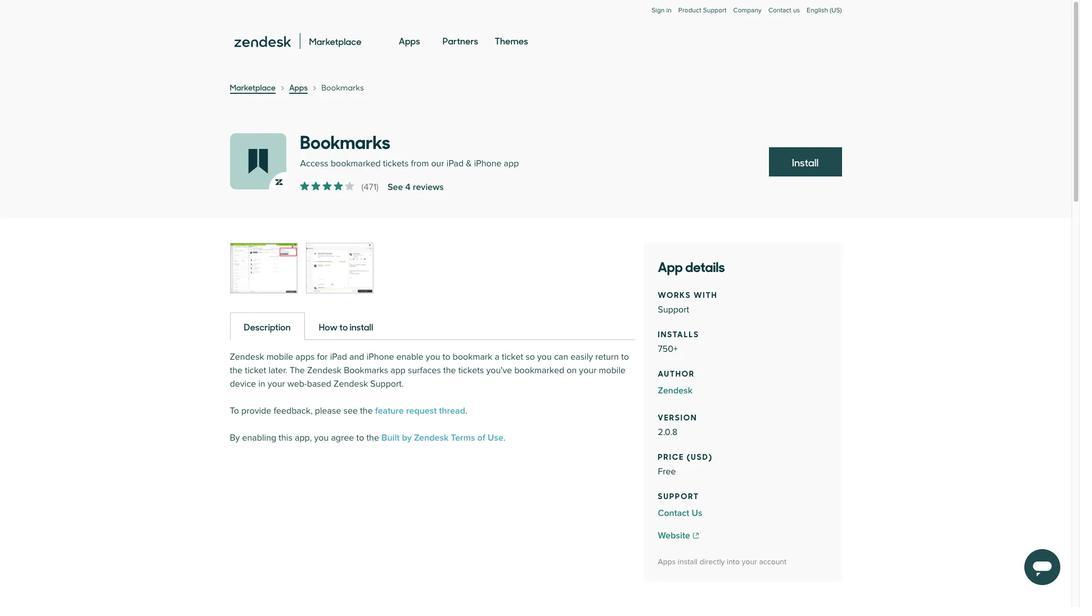 Task type: describe. For each thing, give the bounding box(es) containing it.
works with support
[[658, 289, 718, 316]]

request
[[406, 406, 437, 417]]

website
[[658, 531, 690, 542]]

2 horizontal spatial you
[[537, 352, 552, 363]]

built by zendesk terms of use link
[[382, 433, 503, 444]]

access
[[300, 158, 328, 169]]

apps for apps link to the top
[[399, 34, 420, 47]]

ipad inside bookmarks access bookmarked tickets from our ipad & iphone app
[[447, 158, 464, 169]]

on
[[567, 365, 577, 376]]

our
[[431, 158, 444, 169]]

sign
[[652, 6, 665, 15]]

english (us) link
[[807, 6, 842, 26]]

apps install directly into your account
[[658, 558, 787, 567]]

bookmarks access bookmarked tickets from our ipad & iphone app
[[300, 128, 519, 169]]

sign in link
[[652, 6, 672, 15]]

contact us
[[658, 508, 702, 519]]

later.
[[269, 365, 287, 376]]

agree
[[331, 433, 354, 444]]

bookmark
[[453, 352, 493, 363]]

provide
[[241, 406, 271, 417]]

version 2.0.8
[[658, 411, 697, 438]]

0 horizontal spatial you
[[314, 433, 329, 444]]

english (us)
[[807, 6, 842, 15]]

0 vertical spatial ticket
[[502, 352, 523, 363]]

contact for contact us
[[658, 508, 689, 519]]

zendesk right by
[[414, 433, 449, 444]]

to right agree
[[356, 433, 364, 444]]

see 4 reviews link
[[388, 181, 444, 194]]

ipad inside zendesk mobile apps for ipad and iphone enable you to bookmark a ticket so you can easily return to the ticket later. the zendesk bookmarks app surfaces the tickets you've bookmarked on your mobile device in your web-based zendesk support.
[[330, 352, 347, 363]]

website link
[[658, 529, 828, 543]]

by
[[230, 433, 240, 444]]

global-navigation-secondary element
[[230, 0, 842, 26]]

750+
[[658, 344, 678, 355]]

4
[[405, 182, 411, 193]]

see 4 reviews
[[388, 182, 444, 193]]

2 vertical spatial support
[[658, 490, 699, 502]]

price (usd) free
[[658, 451, 713, 478]]

the right see
[[360, 406, 373, 417]]

2 star fill image from the left
[[334, 182, 343, 191]]

(
[[361, 182, 364, 193]]

account
[[759, 558, 787, 567]]

zendesk up see
[[334, 379, 368, 390]]

bookmarks for bookmarks access bookmarked tickets from our ipad & iphone app
[[300, 128, 390, 154]]

themes link
[[495, 25, 528, 57]]

tickets inside bookmarks access bookmarked tickets from our ipad & iphone app
[[383, 158, 409, 169]]

1 vertical spatial your
[[268, 379, 285, 390]]

thread
[[439, 406, 465, 417]]

author
[[658, 367, 695, 379]]

description
[[244, 321, 291, 333]]

feature request thread link
[[375, 406, 465, 417]]

)
[[376, 182, 379, 193]]

by
[[402, 433, 412, 444]]

contact us link
[[769, 6, 800, 15]]

return
[[595, 352, 619, 363]]

contact us
[[769, 6, 800, 15]]

in inside zendesk mobile apps for ipad and iphone enable you to bookmark a ticket so you can easily return to the ticket later. the zendesk bookmarks app surfaces the tickets you've bookmarked on your mobile device in your web-based zendesk support.
[[258, 379, 265, 390]]

built
[[382, 433, 400, 444]]

zendesk image
[[234, 36, 291, 47]]

product support
[[678, 6, 727, 15]]

price
[[658, 451, 684, 462]]

app,
[[295, 433, 312, 444]]

for
[[317, 352, 328, 363]]

terms
[[451, 433, 475, 444]]

1 star fill image from the left
[[300, 182, 309, 191]]

to right return
[[621, 352, 629, 363]]

contact us link
[[658, 507, 828, 520]]

1 horizontal spatial mobile
[[599, 365, 626, 376]]

apps for apps install directly into your account
[[658, 558, 676, 567]]

you've
[[486, 365, 512, 376]]

&
[[466, 158, 472, 169]]

install
[[792, 155, 819, 169]]

zendesk down for
[[307, 365, 342, 376]]

works
[[658, 289, 691, 300]]

us
[[793, 6, 800, 15]]

marketplace link
[[230, 82, 276, 94]]

into
[[727, 558, 740, 567]]

sign in
[[652, 6, 672, 15]]

zendesk down author at the bottom of page
[[658, 385, 693, 397]]

and
[[349, 352, 364, 363]]

installs
[[658, 328, 699, 340]]

(us)
[[830, 6, 842, 15]]

with
[[694, 289, 718, 300]]

so
[[526, 352, 535, 363]]

app inside bookmarks access bookmarked tickets from our ipad & iphone app
[[504, 158, 519, 169]]

2 star fill image from the left
[[323, 182, 332, 191]]

the right "surfaces"
[[443, 365, 456, 376]]

please
[[315, 406, 341, 417]]

see
[[344, 406, 358, 417]]

the left built
[[367, 433, 379, 444]]

company
[[733, 6, 762, 15]]

how to install
[[319, 321, 373, 333]]

(usd)
[[687, 451, 713, 462]]

3 star fill image from the left
[[345, 182, 354, 191]]

install inside tab list
[[350, 321, 373, 333]]

version
[[658, 411, 697, 423]]

of
[[477, 433, 485, 444]]

1 star fill image from the left
[[311, 182, 320, 191]]

partners
[[443, 34, 478, 47]]

zendesk up device
[[230, 352, 264, 363]]

app details
[[658, 256, 725, 276]]

partners link
[[443, 25, 478, 57]]

0 vertical spatial .
[[465, 406, 467, 417]]

by enabling this app, you agree to the built by zendesk terms of use .
[[230, 433, 506, 444]]



Task type: locate. For each thing, give the bounding box(es) containing it.
bookmarked inside bookmarks access bookmarked tickets from our ipad & iphone app
[[331, 158, 381, 169]]

to provide feedback, please see the feature request thread .
[[230, 406, 467, 417]]

bookmarked down the so
[[514, 365, 564, 376]]

iphone
[[474, 158, 502, 169], [367, 352, 394, 363]]

ipad
[[447, 158, 464, 169], [330, 352, 347, 363]]

enabling
[[242, 433, 276, 444]]

apps
[[296, 352, 315, 363]]

bookmarks
[[321, 82, 364, 93], [300, 128, 390, 154], [344, 365, 388, 376]]

1 horizontal spatial you
[[426, 352, 440, 363]]

apps
[[399, 34, 420, 47], [289, 82, 308, 93], [658, 558, 676, 567]]

app inside zendesk mobile apps for ipad and iphone enable you to bookmark a ticket so you can easily return to the ticket later. the zendesk bookmarks app surfaces the tickets you've bookmarked on your mobile device in your web-based zendesk support.
[[391, 365, 406, 376]]

star fill image
[[300, 182, 309, 191], [323, 182, 332, 191], [345, 182, 354, 191]]

apps left partners
[[399, 34, 420, 47]]

2 preview image of app image from the left
[[306, 244, 373, 293]]

0 horizontal spatial iphone
[[367, 352, 394, 363]]

1 vertical spatial app
[[391, 365, 406, 376]]

the
[[290, 365, 305, 376]]

1 horizontal spatial contact
[[769, 6, 792, 15]]

apps link left partners link at the top left of page
[[399, 25, 420, 57]]

1 horizontal spatial preview image of app image
[[306, 244, 373, 293]]

iphone inside zendesk mobile apps for ipad and iphone enable you to bookmark a ticket so you can easily return to the ticket later. the zendesk bookmarks app surfaces the tickets you've bookmarked on your mobile device in your web-based zendesk support.
[[367, 352, 394, 363]]

2 horizontal spatial apps
[[658, 558, 676, 567]]

the
[[230, 365, 243, 376], [443, 365, 456, 376], [360, 406, 373, 417], [367, 433, 379, 444]]

tab list containing description
[[230, 312, 635, 340]]

0 horizontal spatial preview image of app image
[[230, 244, 297, 293]]

preview image of app image
[[230, 244, 297, 293], [306, 244, 373, 293]]

1 vertical spatial tickets
[[458, 365, 484, 376]]

0 horizontal spatial contact
[[658, 508, 689, 519]]

contact up "website"
[[658, 508, 689, 519]]

your down easily
[[579, 365, 597, 376]]

1 horizontal spatial ticket
[[502, 352, 523, 363]]

ticket
[[502, 352, 523, 363], [245, 365, 266, 376]]

1 vertical spatial bookmarked
[[514, 365, 564, 376]]

1 horizontal spatial ipad
[[447, 158, 464, 169]]

app
[[504, 158, 519, 169], [391, 365, 406, 376]]

product
[[678, 6, 701, 15]]

your right into on the right bottom of the page
[[742, 558, 757, 567]]

mobile
[[267, 352, 293, 363], [599, 365, 626, 376]]

1 vertical spatial in
[[258, 379, 265, 390]]

1 preview image of app image from the left
[[230, 244, 297, 293]]

this
[[279, 433, 293, 444]]

1 vertical spatial iphone
[[367, 352, 394, 363]]

tab list
[[230, 312, 635, 340]]

how
[[319, 321, 338, 333]]

english
[[807, 6, 828, 15]]

app right &
[[504, 158, 519, 169]]

app up support.
[[391, 365, 406, 376]]

1 horizontal spatial star fill image
[[323, 182, 332, 191]]

1 horizontal spatial tickets
[[458, 365, 484, 376]]

directly
[[700, 558, 725, 567]]

0 horizontal spatial tickets
[[383, 158, 409, 169]]

2 vertical spatial apps
[[658, 558, 676, 567]]

install left 'directly'
[[678, 558, 698, 567]]

in inside global-navigation-secondary element
[[666, 6, 672, 15]]

feedback,
[[274, 406, 313, 417]]

1 vertical spatial contact
[[658, 508, 689, 519]]

0 horizontal spatial ipad
[[330, 352, 347, 363]]

1 horizontal spatial in
[[666, 6, 672, 15]]

based
[[307, 379, 331, 390]]

0 vertical spatial install
[[350, 321, 373, 333]]

to left bookmark on the bottom of the page
[[443, 352, 450, 363]]

bookmarks inside bookmarks access bookmarked tickets from our ipad & iphone app
[[300, 128, 390, 154]]

1 vertical spatial apps link
[[289, 82, 308, 94]]

install up and
[[350, 321, 373, 333]]

0 vertical spatial in
[[666, 6, 672, 15]]

1 horizontal spatial apps link
[[399, 25, 420, 57]]

install button
[[769, 147, 842, 177]]

surfaces
[[408, 365, 441, 376]]

star fill image left (
[[334, 182, 343, 191]]

1 vertical spatial bookmarks
[[300, 128, 390, 154]]

1 horizontal spatial app
[[504, 158, 519, 169]]

2 vertical spatial bookmarks
[[344, 365, 388, 376]]

1 vertical spatial ticket
[[245, 365, 266, 376]]

use
[[488, 433, 503, 444]]

your down later.
[[268, 379, 285, 390]]

0 horizontal spatial apps
[[289, 82, 308, 93]]

0 horizontal spatial app
[[391, 365, 406, 376]]

from
[[411, 158, 429, 169]]

.
[[465, 406, 467, 417], [503, 433, 506, 444]]

0 horizontal spatial install
[[350, 321, 373, 333]]

apps down "website"
[[658, 558, 676, 567]]

apps link right marketplace link at left top
[[289, 82, 308, 94]]

2 vertical spatial your
[[742, 558, 757, 567]]

company link
[[733, 6, 762, 26]]

0 vertical spatial bookmarks
[[321, 82, 364, 93]]

. right of
[[503, 433, 506, 444]]

app
[[658, 256, 683, 276]]

star fill image
[[311, 182, 320, 191], [334, 182, 343, 191]]

support inside works with support
[[658, 304, 689, 316]]

0 horizontal spatial in
[[258, 379, 265, 390]]

in right device
[[258, 379, 265, 390]]

1 vertical spatial install
[[678, 558, 698, 567]]

you right 'app,'
[[314, 433, 329, 444]]

2.0.8
[[658, 427, 678, 438]]

reviews
[[413, 182, 444, 193]]

support inside global-navigation-secondary element
[[703, 6, 727, 15]]

1 horizontal spatial .
[[503, 433, 506, 444]]

bookmarks inside zendesk mobile apps for ipad and iphone enable you to bookmark a ticket so you can easily return to the ticket later. the zendesk bookmarks app surfaces the tickets you've bookmarked on your mobile device in your web-based zendesk support.
[[344, 365, 388, 376]]

tickets down bookmark on the bottom of the page
[[458, 365, 484, 376]]

us
[[692, 508, 702, 519]]

tickets inside zendesk mobile apps for ipad and iphone enable you to bookmark a ticket so you can easily return to the ticket later. the zendesk bookmarks app surfaces the tickets you've bookmarked on your mobile device in your web-based zendesk support.
[[458, 365, 484, 376]]

you right the so
[[537, 352, 552, 363]]

free
[[658, 466, 676, 478]]

apps right "marketplace"
[[289, 82, 308, 93]]

0 horizontal spatial .
[[465, 406, 467, 417]]

themes
[[495, 34, 528, 47]]

easily
[[571, 352, 593, 363]]

0 vertical spatial apps link
[[399, 25, 420, 57]]

0 horizontal spatial ticket
[[245, 365, 266, 376]]

enable
[[396, 352, 424, 363]]

1 vertical spatial mobile
[[599, 365, 626, 376]]

mobile down return
[[599, 365, 626, 376]]

0 horizontal spatial bookmarked
[[331, 158, 381, 169]]

zendesk mobile apps for ipad and iphone enable you to bookmark a ticket so you can easily return to the ticket later. the zendesk bookmarks app surfaces the tickets you've bookmarked on your mobile device in your web-based zendesk support.
[[230, 352, 629, 390]]

0 vertical spatial bookmarked
[[331, 158, 381, 169]]

0 vertical spatial iphone
[[474, 158, 502, 169]]

contact for contact us
[[769, 6, 792, 15]]

to
[[230, 406, 239, 417]]

support.
[[370, 379, 404, 390]]

1 vertical spatial apps
[[289, 82, 308, 93]]

1 horizontal spatial your
[[579, 365, 597, 376]]

apps link
[[399, 25, 420, 57], [289, 82, 308, 94]]

1 vertical spatial ipad
[[330, 352, 347, 363]]

iphone inside bookmarks access bookmarked tickets from our ipad & iphone app
[[474, 158, 502, 169]]

can
[[554, 352, 568, 363]]

0 vertical spatial ipad
[[447, 158, 464, 169]]

you
[[426, 352, 440, 363], [537, 352, 552, 363], [314, 433, 329, 444]]

contact inside global-navigation-secondary element
[[769, 6, 792, 15]]

ticket right a on the bottom of page
[[502, 352, 523, 363]]

0 horizontal spatial your
[[268, 379, 285, 390]]

0 vertical spatial contact
[[769, 6, 792, 15]]

zendesk
[[230, 352, 264, 363], [307, 365, 342, 376], [334, 379, 368, 390], [658, 385, 693, 397], [414, 433, 449, 444]]

1 horizontal spatial iphone
[[474, 158, 502, 169]]

1 vertical spatial .
[[503, 433, 506, 444]]

contact
[[769, 6, 792, 15], [658, 508, 689, 519]]

tickets up see at the left of page
[[383, 158, 409, 169]]

bookmarked up (
[[331, 158, 381, 169]]

support down works
[[658, 304, 689, 316]]

0 vertical spatial your
[[579, 365, 597, 376]]

mobile up later.
[[267, 352, 293, 363]]

2 horizontal spatial your
[[742, 558, 757, 567]]

product support link
[[678, 6, 727, 15]]

see
[[388, 182, 403, 193]]

contact left us
[[769, 6, 792, 15]]

iphone right and
[[367, 352, 394, 363]]

support right product
[[703, 6, 727, 15]]

star fill image down access
[[311, 182, 320, 191]]

bookmarks for bookmarks
[[321, 82, 364, 93]]

marketplace
[[230, 82, 276, 93]]

a
[[495, 352, 500, 363]]

support
[[703, 6, 727, 15], [658, 304, 689, 316], [658, 490, 699, 502]]

tickets
[[383, 158, 409, 169], [458, 365, 484, 376]]

web-
[[287, 379, 307, 390]]

to right how
[[339, 321, 348, 333]]

0 horizontal spatial mobile
[[267, 352, 293, 363]]

1 horizontal spatial bookmarked
[[514, 365, 564, 376]]

bookmarked inside zendesk mobile apps for ipad and iphone enable you to bookmark a ticket so you can easily return to the ticket later. the zendesk bookmarks app surfaces the tickets you've bookmarked on your mobile device in your web-based zendesk support.
[[514, 365, 564, 376]]

to
[[339, 321, 348, 333], [443, 352, 450, 363], [621, 352, 629, 363], [356, 433, 364, 444]]

you up "surfaces"
[[426, 352, 440, 363]]

support up contact us
[[658, 490, 699, 502]]

1 horizontal spatial star fill image
[[334, 182, 343, 191]]

1 vertical spatial support
[[658, 304, 689, 316]]

device
[[230, 379, 256, 390]]

2 horizontal spatial star fill image
[[345, 182, 354, 191]]

. up terms
[[465, 406, 467, 417]]

1 horizontal spatial apps
[[399, 34, 420, 47]]

0 vertical spatial tickets
[[383, 158, 409, 169]]

the up device
[[230, 365, 243, 376]]

ipad right for
[[330, 352, 347, 363]]

471
[[364, 182, 376, 193]]

zendesk link
[[658, 384, 828, 398]]

iphone right &
[[474, 158, 502, 169]]

in right sign
[[666, 6, 672, 15]]

feature
[[375, 406, 404, 417]]

0 vertical spatial app
[[504, 158, 519, 169]]

0 vertical spatial support
[[703, 6, 727, 15]]

0 vertical spatial apps
[[399, 34, 420, 47]]

0 horizontal spatial star fill image
[[311, 182, 320, 191]]

( 471 )
[[361, 182, 379, 193]]

ipad left &
[[447, 158, 464, 169]]

0 horizontal spatial apps link
[[289, 82, 308, 94]]

1 horizontal spatial install
[[678, 558, 698, 567]]

0 vertical spatial mobile
[[267, 352, 293, 363]]

details
[[685, 256, 725, 276]]

0 horizontal spatial star fill image
[[300, 182, 309, 191]]

installs 750+
[[658, 328, 699, 355]]

ticket up device
[[245, 365, 266, 376]]



Task type: vqa. For each thing, say whether or not it's contained in the screenshot.
By
yes



